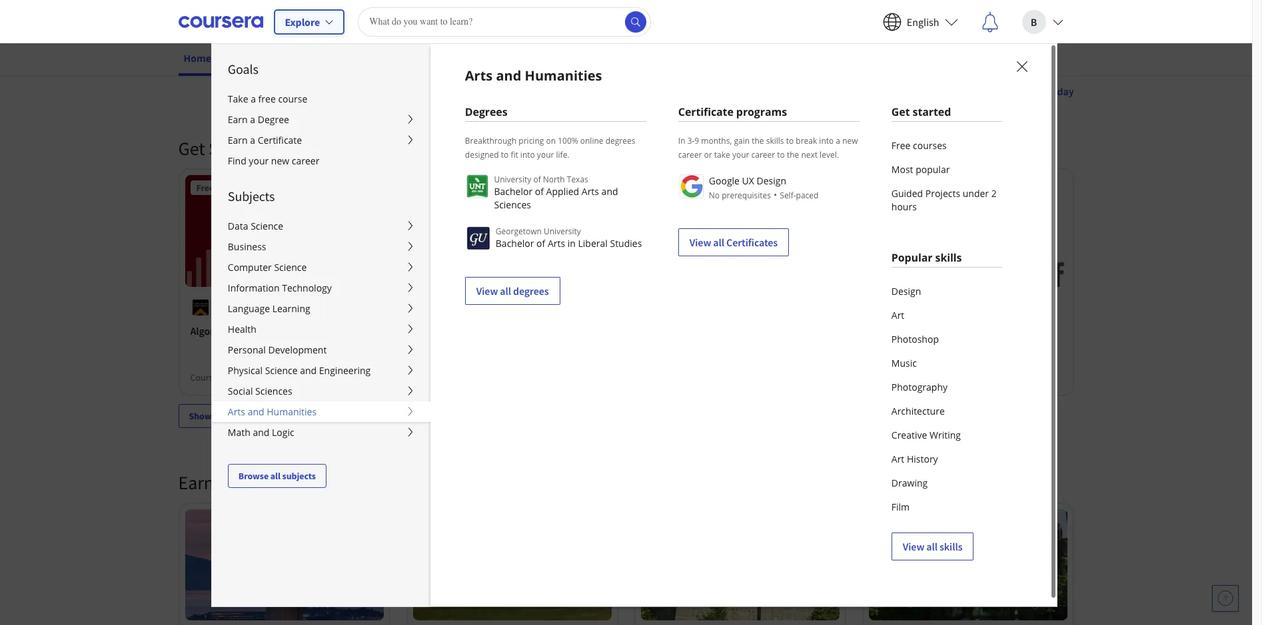 Task type: locate. For each thing, give the bounding box(es) containing it.
arts inside 'georgetown university bachelor of arts in liberal studies'
[[548, 237, 565, 250]]

0 horizontal spatial programming
[[505, 324, 568, 338]]

an
[[941, 324, 953, 338]]

in
[[678, 135, 686, 147]]

1 art from the top
[[892, 309, 905, 322]]

0 horizontal spatial find
[[228, 155, 246, 167]]

all
[[713, 236, 725, 249], [500, 285, 511, 298], [270, 471, 281, 483], [927, 541, 938, 554]]

0 vertical spatial design
[[757, 175, 787, 187]]

earn down take
[[228, 113, 248, 126]]

1 horizontal spatial computer
[[418, 324, 464, 338]]

your down gain
[[733, 149, 750, 161]]

a for degree
[[250, 113, 255, 126]]

degree inside dropdown button
[[258, 113, 289, 126]]

a for free
[[251, 93, 256, 105]]

show 8 more button
[[178, 404, 252, 428]]

algorithms, part i link
[[190, 323, 378, 339]]

edinburgh
[[964, 302, 1005, 314]]

writing
[[930, 429, 961, 442]]

1 vertical spatial find
[[228, 155, 246, 167]]

1 vertical spatial design
[[892, 285, 921, 298]]

and
[[496, 67, 522, 85], [602, 185, 618, 198], [300, 365, 317, 377], [248, 406, 264, 419], [253, 427, 270, 439]]

earn a degree button
[[212, 109, 430, 130]]

with inside the 'computer science: programming with a purpose'
[[570, 324, 590, 338]]

certificate up 9
[[678, 105, 734, 119]]

2 vertical spatial skills
[[940, 541, 963, 554]]

view down film
[[903, 541, 925, 554]]

0 vertical spatial view
[[690, 236, 711, 249]]

1 horizontal spatial into
[[819, 135, 834, 147]]

0 vertical spatial arts and humanities
[[465, 67, 602, 85]]

started
[[913, 105, 951, 119]]

2 princeton university from the left
[[441, 302, 520, 314]]

earn for earn a degree
[[228, 113, 248, 126]]

close image
[[1013, 57, 1030, 75], [1013, 57, 1030, 75], [1013, 57, 1030, 75], [1013, 57, 1030, 75], [1013, 57, 1030, 75]]

free
[[357, 137, 390, 161], [892, 139, 911, 152], [196, 182, 214, 194], [424, 182, 442, 194], [880, 182, 898, 194]]

sciences up georgetown
[[494, 199, 531, 211]]

of left in
[[537, 237, 545, 250]]

into inside in 3-9 months, gain the skills to break into a new career or take your career to the next level.
[[819, 135, 834, 147]]

and down the development
[[300, 365, 317, 377]]

courses
[[913, 139, 947, 152]]

1 vertical spatial new
[[271, 155, 289, 167]]

ux
[[742, 175, 755, 187]]

learning right my
[[259, 52, 297, 65]]

all for skills
[[927, 541, 938, 554]]

princeton university up science:
[[441, 302, 520, 314]]

architecture link
[[892, 400, 1002, 424]]

2 horizontal spatial view
[[903, 541, 925, 554]]

certificate
[[678, 105, 734, 119], [258, 134, 302, 147]]

skills left break
[[766, 135, 784, 147]]

1 vertical spatial view
[[476, 285, 498, 298]]

bachelor inside 'georgetown university bachelor of arts in liberal studies'
[[496, 237, 534, 250]]

learning up algorithms, part i link
[[272, 303, 310, 315]]

1 vertical spatial degree
[[256, 471, 310, 495]]

computer for computer science: programming with a purpose
[[418, 324, 464, 338]]

course for code yourself! an introduction to programming
[[874, 372, 901, 384]]

view down no
[[690, 236, 711, 249]]

2 art from the top
[[892, 453, 905, 466]]

projects
[[926, 187, 961, 200]]

view for view all skills
[[903, 541, 925, 554]]

1 horizontal spatial humanities
[[525, 67, 602, 85]]

drawing link
[[892, 472, 1002, 496]]

the right gain
[[752, 135, 764, 147]]

university
[[494, 174, 531, 185], [544, 226, 581, 237], [253, 302, 292, 314], [481, 302, 520, 314], [913, 302, 953, 314]]

georgetown university logo image
[[466, 227, 490, 251]]

1 vertical spatial sciences
[[255, 385, 292, 398]]

science up the business
[[251, 220, 283, 233]]

computer down the business
[[228, 261, 272, 274]]

1 princeton university from the left
[[213, 302, 292, 314]]

popular skills
[[892, 251, 962, 265]]

2
[[992, 187, 997, 200]]

0 horizontal spatial arts and humanities
[[228, 406, 317, 419]]

0 horizontal spatial new
[[271, 155, 289, 167]]

yourself!
[[899, 324, 939, 338]]

0 horizontal spatial computer
[[228, 261, 272, 274]]

science up information technology
[[274, 261, 307, 274]]

2 princeton from the left
[[441, 302, 479, 314]]

princeton university for science:
[[441, 302, 520, 314]]

goals
[[228, 61, 258, 77]]

my
[[243, 52, 256, 65]]

career down 3-
[[678, 149, 702, 161]]

1 horizontal spatial new
[[843, 135, 858, 147]]

degrees right online
[[606, 135, 636, 147]]

film
[[892, 501, 910, 514]]

0 vertical spatial find
[[428, 52, 446, 65]]

code yourself! an introduction to programming link
[[874, 323, 1062, 355]]

and down social sciences
[[248, 406, 264, 419]]

0 vertical spatial humanities
[[525, 67, 602, 85]]

1 horizontal spatial sciences
[[494, 199, 531, 211]]

university down university of north texas bachelor of applied arts and sciences
[[544, 226, 581, 237]]

0 vertical spatial sciences
[[494, 199, 531, 211]]

view for view all certificates
[[690, 236, 711, 249]]

creative
[[892, 429, 927, 442]]

into inside breakthrough pricing on 100% online degrees designed to fit into your life.
[[520, 149, 535, 161]]

1 vertical spatial certificate
[[258, 134, 302, 147]]

1 horizontal spatial with
[[570, 324, 590, 338]]

and right "texas"
[[602, 185, 618, 198]]

get for get started with these free courses
[[178, 137, 205, 161]]

0 horizontal spatial design
[[757, 175, 787, 187]]

arts and humanities menu item
[[430, 43, 1263, 626]]

free down 'line chart' image at the top right of the page
[[880, 182, 898, 194]]

humanities up logic
[[267, 406, 317, 419]]

subjects
[[228, 188, 275, 205]]

1 vertical spatial degrees
[[513, 285, 549, 298]]

get left the started
[[892, 105, 910, 119]]

browse all subjects button
[[228, 465, 327, 489]]

university inside university of north texas bachelor of applied arts and sciences
[[494, 174, 531, 185]]

code
[[874, 324, 897, 338]]

all for subjects
[[270, 471, 281, 483]]

earn your degree collection element
[[170, 450, 1082, 626]]

arts right applied on the top of the page
[[582, 185, 599, 198]]

0 vertical spatial degree
[[258, 113, 289, 126]]

a inside popup button
[[250, 134, 255, 147]]

arts and humanities down career
[[465, 67, 602, 85]]

princeton up the algorithms, part i
[[213, 302, 251, 314]]

all for degrees
[[500, 285, 511, 298]]

repeat image
[[878, 183, 894, 199]]

earn down earn a degree
[[228, 134, 248, 147]]

view inside 'link'
[[690, 236, 711, 249]]

bachelor inside university of north texas bachelor of applied arts and sciences
[[494, 185, 533, 198]]

view up science:
[[476, 285, 498, 298]]

all left certificates
[[713, 236, 725, 249]]

career
[[678, 149, 702, 161], [752, 149, 775, 161], [292, 155, 320, 167]]

0 horizontal spatial sciences
[[255, 385, 292, 398]]

course down music
[[874, 372, 901, 384]]

design up the
[[892, 285, 921, 298]]

1 vertical spatial computer
[[418, 324, 464, 338]]

0 vertical spatial certificate
[[678, 105, 734, 119]]

0 vertical spatial programming
[[505, 324, 568, 338]]

0 vertical spatial get
[[892, 105, 910, 119]]

0 horizontal spatial princeton university
[[213, 302, 292, 314]]

0 vertical spatial skills
[[766, 135, 784, 147]]

0 horizontal spatial into
[[520, 149, 535, 161]]

course up show
[[190, 372, 218, 384]]

princeton up science:
[[441, 302, 479, 314]]

university inside 'georgetown university bachelor of arts in liberal studies'
[[544, 226, 581, 237]]

degrees inside breakthrough pricing on 100% online degrees designed to fit into your life.
[[606, 135, 636, 147]]

browse all subjects
[[239, 471, 316, 483]]

to
[[786, 135, 794, 147], [501, 149, 509, 161], [777, 149, 785, 161], [1014, 324, 1024, 338]]

technology
[[282, 282, 332, 295]]

skills inside in 3-9 months, gain the skills to break into a new career or take your career to the next level.
[[766, 135, 784, 147]]

1 vertical spatial into
[[520, 149, 535, 161]]

new left graduation cap icon
[[843, 135, 858, 147]]

most popular
[[892, 163, 950, 176]]

to right introduction on the right
[[1014, 324, 1024, 338]]

earn inside "earn a certificate" popup button
[[228, 134, 248, 147]]

0 vertical spatial the
[[752, 135, 764, 147]]

0 vertical spatial degrees
[[606, 135, 636, 147]]

computer inside dropdown button
[[228, 261, 272, 274]]

find left new
[[428, 52, 446, 65]]

career up ux
[[752, 149, 775, 161]]

princeton for computer
[[441, 302, 479, 314]]

language learning button
[[212, 299, 430, 319]]

a inside dropdown button
[[250, 113, 255, 126]]

art link
[[892, 304, 1002, 328]]

liberal
[[578, 237, 608, 250]]

0 horizontal spatial get
[[178, 137, 205, 161]]

0 vertical spatial science
[[251, 220, 283, 233]]

earn a degree
[[228, 113, 289, 126]]

personal
[[228, 344, 266, 357]]

0 vertical spatial computer
[[228, 261, 272, 274]]

sciences inside university of north texas bachelor of applied arts and sciences
[[494, 199, 531, 211]]

of left edinburgh
[[955, 302, 962, 314]]

computer
[[228, 261, 272, 274], [418, 324, 464, 338]]

1 vertical spatial bachelor
[[496, 237, 534, 250]]

view all degrees link
[[465, 277, 560, 305]]

get left started
[[178, 137, 205, 161]]

earn inside earn a degree dropdown button
[[228, 113, 248, 126]]

arts and humanities up logic
[[228, 406, 317, 419]]

of left north
[[534, 174, 541, 185]]

algorithms, part i
[[190, 324, 269, 338]]

data
[[228, 220, 248, 233]]

introduction
[[955, 324, 1012, 338]]

2 horizontal spatial career
[[752, 149, 775, 161]]

bachelor right 'university of north texas logo'
[[494, 185, 533, 198]]

0 horizontal spatial course
[[190, 372, 218, 384]]

programming
[[505, 324, 568, 338], [874, 340, 936, 354]]

humanities up 100%
[[525, 67, 602, 85]]

get for get started
[[892, 105, 910, 119]]

history
[[907, 453, 938, 466]]

earn inside the "earn your degree collection" element
[[178, 471, 214, 495]]

physical science and engineering button
[[212, 361, 430, 381]]

all down film link
[[927, 541, 938, 554]]

get started with these free courses collection element
[[170, 115, 1082, 450]]

find your new career
[[228, 155, 320, 167]]

0 horizontal spatial princeton
[[213, 302, 251, 314]]

university down information technology
[[253, 302, 292, 314]]

degree
[[258, 113, 289, 126], [256, 471, 310, 495]]

arts left in
[[548, 237, 565, 250]]

into right fit
[[520, 149, 535, 161]]

new inside "explore menu" element
[[271, 155, 289, 167]]

free inside list
[[892, 139, 911, 152]]

1 horizontal spatial the
[[787, 149, 799, 161]]

find inside "explore menu" element
[[228, 155, 246, 167]]

texas
[[567, 174, 588, 185]]

degree for earn a degree
[[258, 113, 289, 126]]

1 vertical spatial humanities
[[267, 406, 317, 419]]

your down the on
[[537, 149, 554, 161]]

course down "purpose" on the left of page
[[418, 372, 445, 384]]

earn your degree
[[178, 471, 310, 495]]

computer inside the 'computer science: programming with a purpose'
[[418, 324, 464, 338]]

1 horizontal spatial get
[[892, 105, 910, 119]]

design up •
[[757, 175, 787, 187]]

1 horizontal spatial view
[[690, 236, 711, 249]]

the
[[752, 135, 764, 147], [787, 149, 799, 161]]

1 horizontal spatial programming
[[874, 340, 936, 354]]

1 vertical spatial get
[[178, 137, 205, 161]]

arts inside 'arts and humanities' "popup button"
[[228, 406, 245, 419]]

1 vertical spatial programming
[[874, 340, 936, 354]]

arts up math at the left of page
[[228, 406, 245, 419]]

sciences down physical science and engineering
[[255, 385, 292, 398]]

physical
[[228, 365, 263, 377]]

learning inside my learning link
[[259, 52, 297, 65]]

a inside in 3-9 months, gain the skills to break into a new career or take your career to the next level.
[[836, 135, 841, 147]]

3 course from the left
[[874, 372, 901, 384]]

2 course from the left
[[418, 372, 445, 384]]

degrees
[[606, 135, 636, 147], [513, 285, 549, 298]]

view all degrees list
[[465, 173, 646, 305]]

get inside "arts and humanities" menu item
[[892, 105, 910, 119]]

programming down the view all degrees link at left top
[[505, 324, 568, 338]]

1 horizontal spatial find
[[428, 52, 446, 65]]

skills inside list
[[940, 541, 963, 554]]

course
[[190, 372, 218, 384], [418, 372, 445, 384], [874, 372, 901, 384]]

a
[[251, 93, 256, 105], [250, 113, 255, 126], [250, 134, 255, 147], [836, 135, 841, 147], [592, 324, 597, 338]]

2 vertical spatial view
[[903, 541, 925, 554]]

1 horizontal spatial design
[[892, 285, 921, 298]]

0 vertical spatial with
[[269, 137, 303, 161]]

list containing free courses
[[892, 134, 1002, 219]]

1 vertical spatial science
[[274, 261, 307, 274]]

1 horizontal spatial degrees
[[606, 135, 636, 147]]

1 vertical spatial arts and humanities
[[228, 406, 317, 419]]

your
[[449, 52, 469, 65], [537, 149, 554, 161], [733, 149, 750, 161], [249, 155, 269, 167]]

1 vertical spatial learning
[[272, 303, 310, 315]]

new down earn a certificate
[[271, 155, 289, 167]]

art up 'code'
[[892, 309, 905, 322]]

0 vertical spatial earn
[[228, 113, 248, 126]]

1 horizontal spatial princeton
[[441, 302, 479, 314]]

view all certificates list
[[678, 173, 860, 257]]

1 horizontal spatial course
[[418, 372, 445, 384]]

university up yourself!
[[913, 302, 953, 314]]

programming up music
[[874, 340, 936, 354]]

1 vertical spatial art
[[892, 453, 905, 466]]

learning inside language learning popup button
[[272, 303, 310, 315]]

0 horizontal spatial view
[[476, 285, 498, 298]]

art left history
[[892, 453, 905, 466]]

data science button
[[212, 216, 430, 237]]

earn left your
[[178, 471, 214, 495]]

0 horizontal spatial the
[[752, 135, 764, 147]]

all inside 'link'
[[713, 236, 725, 249]]

skills down film link
[[940, 541, 963, 554]]

art history
[[892, 453, 938, 466]]

university down fit
[[494, 174, 531, 185]]

1 vertical spatial earn
[[228, 134, 248, 147]]

the
[[897, 302, 912, 314]]

in
[[568, 237, 576, 250]]

find for find your new career
[[228, 155, 246, 167]]

bachelor right georgetown university logo
[[496, 237, 534, 250]]

0 vertical spatial new
[[843, 135, 858, 147]]

career down "earn a certificate" popup button
[[292, 155, 320, 167]]

view all skills link
[[892, 533, 974, 561]]

0 vertical spatial art
[[892, 309, 905, 322]]

0 horizontal spatial certificate
[[258, 134, 302, 147]]

0 horizontal spatial humanities
[[267, 406, 317, 419]]

earn
[[228, 113, 248, 126], [228, 134, 248, 147], [178, 471, 214, 495]]

all right browse
[[270, 471, 281, 483]]

arts and humanities
[[465, 67, 602, 85], [228, 406, 317, 419]]

certificate up find your new career
[[258, 134, 302, 147]]

free left "subjects"
[[196, 182, 214, 194]]

2 vertical spatial science
[[265, 365, 298, 377]]

my learning
[[243, 52, 297, 65]]

learning for my learning
[[259, 52, 297, 65]]

science for physical
[[265, 365, 298, 377]]

more
[[220, 410, 241, 422]]

0 horizontal spatial career
[[292, 155, 320, 167]]

photoshop
[[892, 333, 939, 346]]

b button
[[1012, 0, 1074, 43]]

free down courses
[[424, 182, 442, 194]]

1 horizontal spatial certificate
[[678, 105, 734, 119]]

1 princeton from the left
[[213, 302, 251, 314]]

computer up "purpose" on the left of page
[[418, 324, 464, 338]]

creative writing link
[[892, 424, 1002, 448]]

science for data
[[251, 220, 283, 233]]

all up science:
[[500, 285, 511, 298]]

line chart image
[[878, 159, 894, 175]]

programming inside code yourself! an introduction to programming
[[874, 340, 936, 354]]

find down earn a certificate
[[228, 155, 246, 167]]

humanities inside menu item
[[525, 67, 602, 85]]

to left fit
[[501, 149, 509, 161]]

career inside "explore menu" element
[[292, 155, 320, 167]]

explore button
[[274, 9, 345, 34]]

the left next
[[787, 149, 799, 161]]

music link
[[892, 352, 1002, 376]]

list
[[892, 134, 1002, 219]]

all inside button
[[270, 471, 281, 483]]

career
[[493, 52, 522, 65]]

university down view all degrees
[[481, 302, 520, 314]]

into for certificate programs
[[819, 135, 834, 147]]

0 vertical spatial bachelor
[[494, 185, 533, 198]]

fit
[[511, 149, 518, 161]]

learning for language learning
[[272, 303, 310, 315]]

your down earn a certificate
[[249, 155, 269, 167]]

physical science and engineering
[[228, 365, 371, 377]]

science down personal development
[[265, 365, 298, 377]]

1 vertical spatial with
[[570, 324, 590, 338]]

princeton university down information
[[213, 302, 292, 314]]

princeton university for part
[[213, 302, 292, 314]]

university for code yourself! an introduction to programming
[[913, 302, 953, 314]]

get
[[892, 105, 910, 119], [178, 137, 205, 161]]

None search field
[[358, 7, 651, 36]]

2 horizontal spatial course
[[874, 372, 901, 384]]

earn for earn your degree
[[178, 471, 214, 495]]

0 horizontal spatial degrees
[[513, 285, 549, 298]]

degrees up 'computer science: programming with a purpose' 'link'
[[513, 285, 549, 298]]

0 vertical spatial learning
[[259, 52, 297, 65]]

math and logic
[[228, 427, 294, 439]]

view for view all degrees
[[476, 285, 498, 298]]

humanities inside "popup button"
[[267, 406, 317, 419]]

1 horizontal spatial princeton university
[[441, 302, 520, 314]]

2 vertical spatial earn
[[178, 471, 214, 495]]

new
[[471, 52, 491, 65]]

to inside breakthrough pricing on 100% online degrees designed to fit into your life.
[[501, 149, 509, 161]]

business button
[[212, 237, 430, 257]]

close image
[[1013, 57, 1030, 75], [1013, 57, 1030, 75], [1013, 57, 1030, 75], [1013, 57, 1030, 75], [1013, 57, 1030, 75], [1013, 57, 1030, 75], [1014, 58, 1031, 75]]

graduation cap image
[[878, 135, 894, 151]]

princeton university
[[213, 302, 292, 314], [441, 302, 520, 314]]

computer science: programming with a purpose
[[418, 324, 597, 354]]

into up level.
[[819, 135, 834, 147]]

1 course from the left
[[190, 372, 218, 384]]

1 horizontal spatial arts and humanities
[[465, 67, 602, 85]]

main content
[[0, 67, 1253, 626]]

0 vertical spatial into
[[819, 135, 834, 147]]

skills up design link
[[936, 251, 962, 265]]

free up most
[[892, 139, 911, 152]]



Task type: describe. For each thing, give the bounding box(es) containing it.
free right the these
[[357, 137, 390, 161]]

university of north texas bachelor of applied arts and sciences
[[494, 174, 618, 211]]

algorithms,
[[190, 324, 243, 338]]

all for certificates
[[713, 236, 725, 249]]

a for certificate
[[250, 134, 255, 147]]

next
[[801, 149, 818, 161]]

degree for earn your degree
[[256, 471, 310, 495]]

explore menu element
[[212, 44, 430, 489]]

georgetown university bachelor of arts in liberal studies
[[496, 226, 642, 250]]

earn for earn a certificate
[[228, 134, 248, 147]]

under
[[963, 187, 989, 200]]

drawing
[[892, 477, 928, 490]]

browse
[[239, 471, 269, 483]]

main content containing get started with these free courses
[[0, 67, 1253, 626]]

and inside university of north texas bachelor of applied arts and sciences
[[602, 185, 618, 198]]

your inside in 3-9 months, gain the skills to break into a new career or take your career to the next level.
[[733, 149, 750, 161]]

computer for computer science
[[228, 261, 272, 274]]

started
[[209, 137, 265, 161]]

into for degrees
[[520, 149, 535, 161]]

arts inside university of north texas bachelor of applied arts and sciences
[[582, 185, 599, 198]]

your inside "explore menu" element
[[249, 155, 269, 167]]

art for art history
[[892, 453, 905, 466]]

your inside breakthrough pricing on 100% online degrees designed to fit into your life.
[[537, 149, 554, 161]]

arts and humanities group
[[211, 43, 1263, 626]]

subjects
[[282, 471, 316, 483]]

show
[[189, 410, 212, 422]]

photography
[[892, 381, 948, 394]]

free for algorithms, part i
[[196, 182, 214, 194]]

art for art
[[892, 309, 905, 322]]

data science
[[228, 220, 283, 233]]

film link
[[892, 496, 1002, 520]]

What do you want to learn? text field
[[358, 7, 651, 36]]

guided
[[892, 187, 923, 200]]

your
[[218, 471, 252, 495]]

part
[[245, 324, 264, 338]]

to left break
[[786, 135, 794, 147]]

arts and humanities button
[[212, 402, 430, 423]]

get started
[[892, 105, 951, 119]]

these
[[307, 137, 353, 161]]

find your new career link
[[422, 43, 528, 73]]

princeton for algorithms,
[[213, 302, 251, 314]]

100%
[[558, 135, 578, 147]]

to inside code yourself! an introduction to programming
[[1014, 324, 1024, 338]]

i
[[266, 324, 269, 338]]

code yourself! an introduction to programming
[[874, 324, 1024, 354]]

or
[[704, 149, 712, 161]]

•
[[774, 189, 777, 201]]

1 vertical spatial skills
[[936, 251, 962, 265]]

breakthrough pricing on 100% online degrees designed to fit into your life.
[[465, 135, 636, 161]]

programs
[[736, 105, 787, 119]]

0 horizontal spatial with
[[269, 137, 303, 161]]

earn a certificate button
[[212, 130, 430, 151]]

photography link
[[892, 376, 1002, 400]]

design inside 'view all skills' list
[[892, 285, 921, 298]]

partnername logo image
[[680, 175, 704, 199]]

certificate inside "arts and humanities" menu item
[[678, 105, 734, 119]]

business
[[228, 241, 266, 253]]

view all skills list
[[892, 280, 1002, 561]]

find your new career link
[[212, 151, 430, 171]]

social sciences
[[228, 385, 292, 398]]

course for computer science: programming with a purpose
[[418, 372, 445, 384]]

university for computer science: programming with a purpose
[[481, 302, 520, 314]]

find for find your new career
[[428, 52, 446, 65]]

life.
[[556, 149, 570, 161]]

popular
[[892, 251, 933, 265]]

of inside get started with these free courses collection element
[[955, 302, 962, 314]]

georgetown
[[496, 226, 542, 237]]

computer science: programming with a purpose link
[[418, 323, 606, 355]]

information technology button
[[212, 278, 430, 299]]

pricing
[[519, 135, 544, 147]]

free for code yourself! an introduction to programming
[[880, 182, 898, 194]]

degrees inside list
[[513, 285, 549, 298]]

applied
[[546, 185, 579, 198]]

certificate programs
[[678, 105, 787, 119]]

programming inside the 'computer science: programming with a purpose'
[[505, 324, 568, 338]]

math
[[228, 427, 250, 439]]

new inside in 3-9 months, gain the skills to break into a new career or take your career to the next level.
[[843, 135, 858, 147]]

information technology
[[228, 282, 332, 295]]

north
[[543, 174, 565, 185]]

of inside 'georgetown university bachelor of arts in liberal studies'
[[537, 237, 545, 250]]

and down career
[[496, 67, 522, 85]]

guided projects under 2 hours link
[[892, 182, 1002, 219]]

art history link
[[892, 448, 1002, 472]]

logic
[[272, 427, 294, 439]]

arts down new
[[465, 67, 493, 85]]

certificate inside "earn a certificate" popup button
[[258, 134, 302, 147]]

a inside the 'computer science: programming with a purpose'
[[592, 324, 597, 338]]

designed
[[465, 149, 499, 161]]

health
[[228, 323, 257, 336]]

take a free course
[[228, 93, 308, 105]]

of left applied on the top of the page
[[535, 185, 544, 198]]

language
[[228, 303, 270, 315]]

course for algorithms, part i
[[190, 372, 218, 384]]

most
[[892, 163, 914, 176]]

information
[[228, 282, 280, 295]]

university of north texas logo image
[[466, 175, 489, 199]]

self-
[[780, 190, 796, 201]]

1 vertical spatial the
[[787, 149, 799, 161]]

computer science button
[[212, 257, 430, 278]]

course
[[278, 93, 308, 105]]

arts and humanities inside "popup button"
[[228, 406, 317, 419]]

science for computer
[[274, 261, 307, 274]]

language learning
[[228, 303, 310, 315]]

no
[[709, 190, 720, 201]]

your left new
[[449, 52, 469, 65]]

help center image
[[1218, 591, 1234, 607]]

coursera image
[[178, 11, 263, 32]]

music
[[892, 357, 917, 370]]

social
[[228, 385, 253, 398]]

1 horizontal spatial career
[[678, 149, 702, 161]]

and left logic
[[253, 427, 270, 439]]

take
[[228, 93, 248, 105]]

social sciences button
[[212, 381, 430, 402]]

9
[[695, 135, 699, 147]]

to left next
[[777, 149, 785, 161]]

view all certificates
[[690, 236, 778, 249]]

studies
[[610, 237, 642, 250]]

online
[[580, 135, 604, 147]]

and inside "popup button"
[[248, 406, 264, 419]]

math and logic button
[[212, 423, 430, 443]]

sciences inside dropdown button
[[255, 385, 292, 398]]

university for algorithms, part i
[[253, 302, 292, 314]]

arts and humanities inside menu item
[[465, 67, 602, 85]]

english
[[907, 15, 940, 28]]

free for computer science: programming with a purpose
[[424, 182, 442, 194]]

paced
[[796, 190, 819, 201]]

free courses link
[[892, 134, 1002, 158]]

smile image
[[878, 207, 894, 223]]

purpose
[[418, 340, 456, 354]]

on
[[546, 135, 556, 147]]

design inside the google ux design no prerequisites • self-paced
[[757, 175, 787, 187]]

gain
[[734, 135, 750, 147]]

free
[[258, 93, 276, 105]]

view all skills
[[903, 541, 963, 554]]



Task type: vqa. For each thing, say whether or not it's contained in the screenshot.


